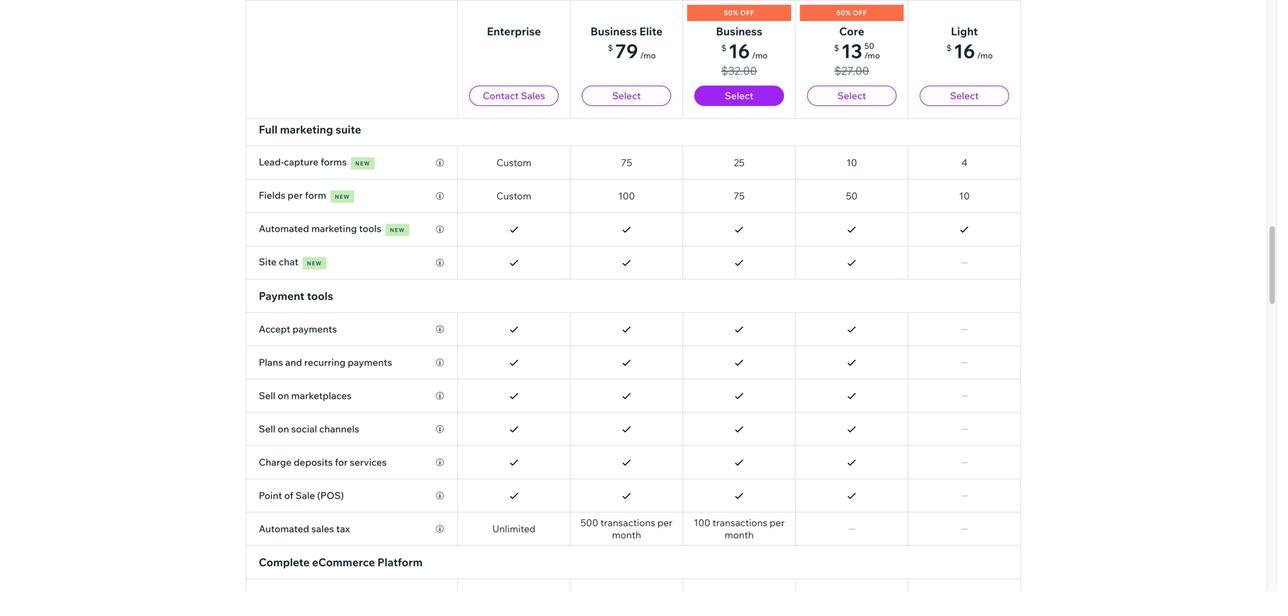 Task type: describe. For each thing, give the bounding box(es) containing it.
1 priority from the left
[[465, 90, 498, 102]]

new for form
[[335, 194, 350, 200]]

100 transactions per month
[[694, 517, 785, 542]]

0 horizontal spatial per
[[288, 189, 303, 201]]

/mo inside $ 16 /mo
[[978, 50, 993, 61]]

2 select button from the left
[[695, 86, 784, 106]]

channels
[[319, 424, 360, 435]]

13
[[842, 39, 863, 63]]

3 customer from the left
[[719, 90, 762, 102]]

lead-capture forms
[[259, 156, 347, 168]]

site
[[259, 256, 277, 268]]

new for forms
[[355, 160, 371, 167]]

marketplaces
[[291, 390, 352, 402]]

$27.00
[[835, 64, 870, 78]]

0 horizontal spatial 50
[[847, 190, 858, 202]]

month for 100
[[725, 530, 754, 542]]

1 priority customer care from the left
[[465, 90, 563, 102]]

sell on marketplaces
[[259, 390, 352, 402]]

lead-
[[259, 156, 284, 168]]

accept
[[259, 324, 291, 335]]

/mo inside business $ 16 /mo $32.00
[[752, 50, 768, 61]]

new for tools
[[390, 227, 405, 234]]

3 select from the left
[[838, 90, 867, 102]]

business for 16
[[716, 24, 763, 38]]

core $ 13 50 /mo $27.00
[[835, 24, 881, 78]]

2 select from the left
[[725, 90, 754, 102]]

site chat
[[259, 256, 299, 268]]

5 customer from the left
[[945, 90, 987, 102]]

fields
[[259, 189, 286, 201]]

$ 16 /mo
[[947, 39, 993, 63]]

1 vertical spatial payments
[[348, 357, 392, 369]]

tax
[[336, 524, 350, 535]]

on for social
[[278, 424, 289, 435]]

and
[[285, 357, 302, 369]]

automated for automated marketing tools
[[259, 223, 309, 235]]

automated marketing tools
[[259, 223, 382, 235]]

business $ 16 /mo $32.00
[[716, 24, 768, 78]]

unlimited
[[493, 524, 536, 535]]

1 customer from the left
[[500, 90, 542, 102]]

50% off for 16
[[724, 9, 755, 17]]

1 24/7 customer care from the left
[[696, 90, 783, 102]]

1 select button from the left
[[582, 86, 672, 106]]

social
[[291, 424, 317, 435]]

79
[[615, 39, 638, 63]]

1 care from the left
[[544, 90, 563, 102]]

$ inside business elite $ 79 /mo
[[608, 43, 613, 53]]

50 inside core $ 13 50 /mo $27.00
[[865, 41, 875, 51]]

off for 13
[[853, 9, 867, 17]]

recurring
[[304, 357, 346, 369]]

sales
[[312, 524, 334, 535]]

services
[[350, 457, 387, 469]]

payment tools
[[259, 290, 333, 303]]

charge
[[259, 457, 292, 469]]

point of sale (pos)
[[259, 490, 344, 502]]

month for 500
[[612, 530, 642, 542]]

contact
[[483, 90, 519, 102]]

4 care from the left
[[876, 90, 896, 102]]

3 24/7 customer care from the left
[[922, 90, 1008, 102]]

elite
[[640, 24, 663, 38]]

business elite $ 79 /mo
[[591, 24, 663, 63]]

capture
[[284, 156, 319, 168]]

automated for automated sales tax
[[259, 524, 309, 535]]

marketing for full
[[280, 123, 333, 136]]

1 horizontal spatial 75
[[734, 190, 745, 202]]

plans and recurring payments
[[259, 357, 392, 369]]

1 horizontal spatial 10
[[960, 190, 970, 202]]

chat
[[279, 256, 299, 268]]

16 inside business $ 16 /mo $32.00
[[729, 39, 750, 63]]

business for $
[[591, 24, 637, 38]]

off for 16
[[741, 9, 755, 17]]

0 horizontal spatial 75
[[621, 157, 632, 169]]

payment
[[259, 290, 305, 303]]

2 priority from the left
[[578, 90, 610, 102]]

complete
[[259, 556, 310, 570]]

sell for sell on marketplaces
[[259, 390, 276, 402]]

per for 500 transactions per month
[[658, 517, 673, 529]]

suite
[[336, 123, 361, 136]]

sell on social channels
[[259, 424, 360, 435]]



Task type: vqa. For each thing, say whether or not it's contained in the screenshot.
platform
yes



Task type: locate. For each thing, give the bounding box(es) containing it.
0 vertical spatial on
[[278, 390, 289, 402]]

100 for 100
[[619, 190, 635, 202]]

500
[[581, 517, 599, 529]]

per inside 100 transactions per month
[[770, 517, 785, 529]]

2 /mo from the left
[[752, 50, 768, 61]]

25
[[734, 157, 745, 169]]

transactions inside 100 transactions per month
[[713, 517, 768, 529]]

$ left 13
[[835, 43, 840, 53]]

customer down $27.00
[[832, 90, 874, 102]]

1 transactions from the left
[[601, 517, 656, 529]]

4 select button from the left
[[920, 86, 1010, 106]]

off up the 'core'
[[853, 9, 867, 17]]

select button down 79
[[582, 86, 672, 106]]

/mo up $32.00 on the top right of page
[[752, 50, 768, 61]]

1 vertical spatial 75
[[734, 190, 745, 202]]

24/7
[[696, 90, 717, 102], [809, 90, 830, 102], [922, 90, 943, 102]]

payments
[[293, 324, 337, 335], [348, 357, 392, 369]]

select button down $32.00 on the top right of page
[[695, 86, 784, 106]]

50
[[865, 41, 875, 51], [847, 190, 858, 202]]

sell
[[259, 390, 276, 402], [259, 424, 276, 435]]

1 horizontal spatial transactions
[[713, 517, 768, 529]]

$
[[608, 43, 613, 53], [722, 43, 727, 53], [835, 43, 840, 53], [947, 43, 952, 53]]

50% for 13
[[837, 9, 852, 17]]

care down core $ 13 50 /mo $27.00
[[876, 90, 896, 102]]

0 vertical spatial 75
[[621, 157, 632, 169]]

automated
[[259, 223, 309, 235], [259, 524, 309, 535]]

ecommerce
[[312, 556, 375, 570]]

platform
[[378, 556, 423, 570]]

0 horizontal spatial 24/7 customer care
[[696, 90, 783, 102]]

automated up chat
[[259, 223, 309, 235]]

1 vertical spatial 100
[[694, 517, 711, 529]]

2 transactions from the left
[[713, 517, 768, 529]]

/mo inside business elite $ 79 /mo
[[641, 50, 656, 61]]

1 horizontal spatial 16
[[954, 39, 976, 63]]

0 vertical spatial 10
[[847, 157, 858, 169]]

3 24/7 from the left
[[922, 90, 943, 102]]

select down $ 16 /mo
[[951, 90, 979, 102]]

sell down plans
[[259, 390, 276, 402]]

1 horizontal spatial tools
[[359, 223, 382, 235]]

$ inside $ 16 /mo
[[947, 43, 952, 53]]

deposits
[[294, 457, 333, 469]]

1 select from the left
[[613, 90, 641, 102]]

0 horizontal spatial 50% off
[[724, 9, 755, 17]]

priority left sales
[[465, 90, 498, 102]]

24/7 customer care
[[696, 90, 783, 102], [809, 90, 896, 102], [922, 90, 1008, 102]]

care down $ 16 /mo
[[989, 90, 1008, 102]]

business up 79
[[591, 24, 637, 38]]

/mo down light
[[978, 50, 993, 61]]

automated up complete
[[259, 524, 309, 535]]

fields per form
[[259, 189, 327, 201]]

tools
[[359, 223, 382, 235], [307, 290, 333, 303]]

24/7 customer care down $27.00
[[809, 90, 896, 102]]

3 select button from the left
[[808, 86, 897, 106]]

select down $32.00 on the top right of page
[[725, 90, 754, 102]]

0 horizontal spatial month
[[612, 530, 642, 542]]

select
[[613, 90, 641, 102], [725, 90, 754, 102], [838, 90, 867, 102], [951, 90, 979, 102]]

0 horizontal spatial transactions
[[601, 517, 656, 529]]

1 horizontal spatial 24/7
[[809, 90, 830, 102]]

$ inside business $ 16 /mo $32.00
[[722, 43, 727, 53]]

2 care from the left
[[657, 90, 676, 102]]

4 customer from the left
[[832, 90, 874, 102]]

4 select from the left
[[951, 90, 979, 102]]

2 $ from the left
[[722, 43, 727, 53]]

1 horizontal spatial priority
[[578, 90, 610, 102]]

1 50% from the left
[[724, 9, 739, 17]]

transactions for 500
[[601, 517, 656, 529]]

care
[[544, 90, 563, 102], [657, 90, 676, 102], [764, 90, 783, 102], [876, 90, 896, 102], [989, 90, 1008, 102]]

1 horizontal spatial 24/7 customer care
[[809, 90, 896, 102]]

care down business $ 16 /mo $32.00
[[764, 90, 783, 102]]

care right contact
[[544, 90, 563, 102]]

automated sales tax
[[259, 524, 350, 535]]

sell up charge on the left of page
[[259, 424, 276, 435]]

100
[[619, 190, 635, 202], [694, 517, 711, 529]]

for
[[335, 457, 348, 469]]

0 horizontal spatial priority customer care
[[465, 90, 563, 102]]

10
[[847, 157, 858, 169], [960, 190, 970, 202]]

2 24/7 customer care from the left
[[809, 90, 896, 102]]

50% up business $ 16 /mo $32.00
[[724, 9, 739, 17]]

1 automated from the top
[[259, 223, 309, 235]]

business inside business $ 16 /mo $32.00
[[716, 24, 763, 38]]

business
[[591, 24, 637, 38], [716, 24, 763, 38]]

form
[[305, 189, 327, 201]]

1 sell from the top
[[259, 390, 276, 402]]

4 $ from the left
[[947, 43, 952, 53]]

customer
[[500, 90, 542, 102], [612, 90, 655, 102], [719, 90, 762, 102], [832, 90, 874, 102], [945, 90, 987, 102]]

2 50% off from the left
[[837, 9, 867, 17]]

1 month from the left
[[612, 530, 642, 542]]

3 care from the left
[[764, 90, 783, 102]]

0 horizontal spatial 24/7
[[696, 90, 717, 102]]

transactions
[[601, 517, 656, 529], [713, 517, 768, 529]]

sales
[[521, 90, 546, 102]]

1 off from the left
[[741, 9, 755, 17]]

1 vertical spatial sell
[[259, 424, 276, 435]]

customer down $32.00 on the top right of page
[[719, 90, 762, 102]]

priority customer care
[[465, 90, 563, 102], [578, 90, 676, 102]]

(pos)
[[317, 490, 344, 502]]

50% off for 13
[[837, 9, 867, 17]]

1 vertical spatial automated
[[259, 524, 309, 535]]

5 care from the left
[[989, 90, 1008, 102]]

1 vertical spatial custom
[[497, 190, 532, 202]]

0 vertical spatial marketing
[[280, 123, 333, 136]]

customer down enterprise
[[500, 90, 542, 102]]

customer down $ 16 /mo
[[945, 90, 987, 102]]

50% up the 'core'
[[837, 9, 852, 17]]

select button
[[582, 86, 672, 106], [695, 86, 784, 106], [808, 86, 897, 106], [920, 86, 1010, 106]]

care down business elite $ 79 /mo
[[657, 90, 676, 102]]

forms
[[321, 156, 347, 168]]

100 inside 100 transactions per month
[[694, 517, 711, 529]]

1 on from the top
[[278, 390, 289, 402]]

1 vertical spatial marketing
[[312, 223, 357, 235]]

1 vertical spatial 10
[[960, 190, 970, 202]]

0 vertical spatial sell
[[259, 390, 276, 402]]

$32.00
[[722, 64, 757, 78]]

2 custom from the top
[[497, 190, 532, 202]]

light
[[951, 24, 978, 38]]

sell for sell on social channels
[[259, 424, 276, 435]]

select button down $ 16 /mo
[[920, 86, 1010, 106]]

2 priority customer care from the left
[[578, 90, 676, 102]]

16 up $32.00 on the top right of page
[[729, 39, 750, 63]]

1 vertical spatial on
[[278, 424, 289, 435]]

payments up "recurring"
[[293, 324, 337, 335]]

1 horizontal spatial payments
[[348, 357, 392, 369]]

1 vertical spatial 50
[[847, 190, 858, 202]]

50% for 16
[[724, 9, 739, 17]]

0 horizontal spatial 10
[[847, 157, 858, 169]]

2 off from the left
[[853, 9, 867, 17]]

payments right "recurring"
[[348, 357, 392, 369]]

plans
[[259, 357, 283, 369]]

1 business from the left
[[591, 24, 637, 38]]

new
[[355, 160, 371, 167], [335, 194, 350, 200], [390, 227, 405, 234], [307, 260, 322, 267]]

contact sales
[[483, 90, 546, 102]]

on for marketplaces
[[278, 390, 289, 402]]

select button down $27.00
[[808, 86, 897, 106]]

3 $ from the left
[[835, 43, 840, 53]]

4 /mo from the left
[[978, 50, 993, 61]]

$ inside core $ 13 50 /mo $27.00
[[835, 43, 840, 53]]

0 vertical spatial 50
[[865, 41, 875, 51]]

custom
[[497, 157, 532, 169], [497, 190, 532, 202]]

2 50% from the left
[[837, 9, 852, 17]]

2 horizontal spatial 24/7 customer care
[[922, 90, 1008, 102]]

1 horizontal spatial month
[[725, 530, 754, 542]]

16 down light
[[954, 39, 976, 63]]

select down 79
[[613, 90, 641, 102]]

marketing
[[280, 123, 333, 136], [312, 223, 357, 235]]

2 horizontal spatial 24/7
[[922, 90, 943, 102]]

/mo right 13
[[865, 50, 881, 61]]

marketing up lead-capture forms
[[280, 123, 333, 136]]

1 horizontal spatial per
[[658, 517, 673, 529]]

per inside 500 transactions per month
[[658, 517, 673, 529]]

2 customer from the left
[[612, 90, 655, 102]]

1 horizontal spatial 50%
[[837, 9, 852, 17]]

full
[[259, 123, 278, 136]]

1 custom from the top
[[497, 157, 532, 169]]

business up $32.00 on the top right of page
[[716, 24, 763, 38]]

0 horizontal spatial off
[[741, 9, 755, 17]]

on
[[278, 390, 289, 402], [278, 424, 289, 435]]

core
[[840, 24, 865, 38]]

customer down 79
[[612, 90, 655, 102]]

2 sell from the top
[[259, 424, 276, 435]]

50% off up the 'core'
[[837, 9, 867, 17]]

0 horizontal spatial business
[[591, 24, 637, 38]]

month
[[612, 530, 642, 542], [725, 530, 754, 542]]

0 horizontal spatial 50%
[[724, 9, 739, 17]]

0 horizontal spatial priority
[[465, 90, 498, 102]]

off
[[741, 9, 755, 17], [853, 9, 867, 17]]

per
[[288, 189, 303, 201], [658, 517, 673, 529], [770, 517, 785, 529]]

select down $27.00
[[838, 90, 867, 102]]

1 horizontal spatial off
[[853, 9, 867, 17]]

1 horizontal spatial business
[[716, 24, 763, 38]]

priority right sales
[[578, 90, 610, 102]]

2 24/7 from the left
[[809, 90, 830, 102]]

on down and on the left
[[278, 390, 289, 402]]

1 16 from the left
[[729, 39, 750, 63]]

$ up $32.00 on the top right of page
[[722, 43, 727, 53]]

marketing for automated
[[312, 223, 357, 235]]

2 horizontal spatial per
[[770, 517, 785, 529]]

24/7 customer care down $32.00 on the top right of page
[[696, 90, 783, 102]]

0 horizontal spatial payments
[[293, 324, 337, 335]]

accept payments
[[259, 324, 337, 335]]

1 50% off from the left
[[724, 9, 755, 17]]

$ down light
[[947, 43, 952, 53]]

transactions inside 500 transactions per month
[[601, 517, 656, 529]]

per for 100 transactions per month
[[770, 517, 785, 529]]

0 vertical spatial tools
[[359, 223, 382, 235]]

100 for 100 transactions per month
[[694, 517, 711, 529]]

0 vertical spatial payments
[[293, 324, 337, 335]]

0 vertical spatial custom
[[497, 157, 532, 169]]

complete ecommerce platform
[[259, 556, 423, 570]]

month inside 500 transactions per month
[[612, 530, 642, 542]]

$ left 79
[[608, 43, 613, 53]]

24/7 customer care down $ 16 /mo
[[922, 90, 1008, 102]]

sale
[[296, 490, 315, 502]]

full marketing suite
[[259, 123, 361, 136]]

0 vertical spatial automated
[[259, 223, 309, 235]]

marketing down form
[[312, 223, 357, 235]]

0 vertical spatial 100
[[619, 190, 635, 202]]

4
[[962, 157, 968, 169]]

500 transactions per month
[[581, 517, 673, 542]]

0 horizontal spatial tools
[[307, 290, 333, 303]]

2 on from the top
[[278, 424, 289, 435]]

1 $ from the left
[[608, 43, 613, 53]]

0 horizontal spatial 16
[[729, 39, 750, 63]]

on left social
[[278, 424, 289, 435]]

of
[[284, 490, 294, 502]]

enterprise
[[487, 24, 541, 38]]

2 business from the left
[[716, 24, 763, 38]]

priority customer care down enterprise
[[465, 90, 563, 102]]

1 horizontal spatial 100
[[694, 517, 711, 529]]

/mo inside core $ 13 50 /mo $27.00
[[865, 50, 881, 61]]

/mo right 79
[[641, 50, 656, 61]]

1 horizontal spatial 50
[[865, 41, 875, 51]]

point
[[259, 490, 282, 502]]

75
[[621, 157, 632, 169], [734, 190, 745, 202]]

/mo
[[641, 50, 656, 61], [752, 50, 768, 61], [865, 50, 881, 61], [978, 50, 993, 61]]

1 24/7 from the left
[[696, 90, 717, 102]]

month inside 100 transactions per month
[[725, 530, 754, 542]]

business inside business elite $ 79 /mo
[[591, 24, 637, 38]]

2 16 from the left
[[954, 39, 976, 63]]

off up business $ 16 /mo $32.00
[[741, 9, 755, 17]]

50%
[[724, 9, 739, 17], [837, 9, 852, 17]]

priority customer care down 79
[[578, 90, 676, 102]]

contact sales button
[[469, 86, 559, 106]]

charge deposits for services
[[259, 457, 387, 469]]

16
[[729, 39, 750, 63], [954, 39, 976, 63]]

2 month from the left
[[725, 530, 754, 542]]

50% off
[[724, 9, 755, 17], [837, 9, 867, 17]]

1 /mo from the left
[[641, 50, 656, 61]]

0 horizontal spatial 100
[[619, 190, 635, 202]]

50% off up business $ 16 /mo $32.00
[[724, 9, 755, 17]]

transactions for 100
[[713, 517, 768, 529]]

1 horizontal spatial 50% off
[[837, 9, 867, 17]]

1 horizontal spatial priority customer care
[[578, 90, 676, 102]]

2 automated from the top
[[259, 524, 309, 535]]

3 /mo from the left
[[865, 50, 881, 61]]

1 vertical spatial tools
[[307, 290, 333, 303]]

priority
[[465, 90, 498, 102], [578, 90, 610, 102]]



